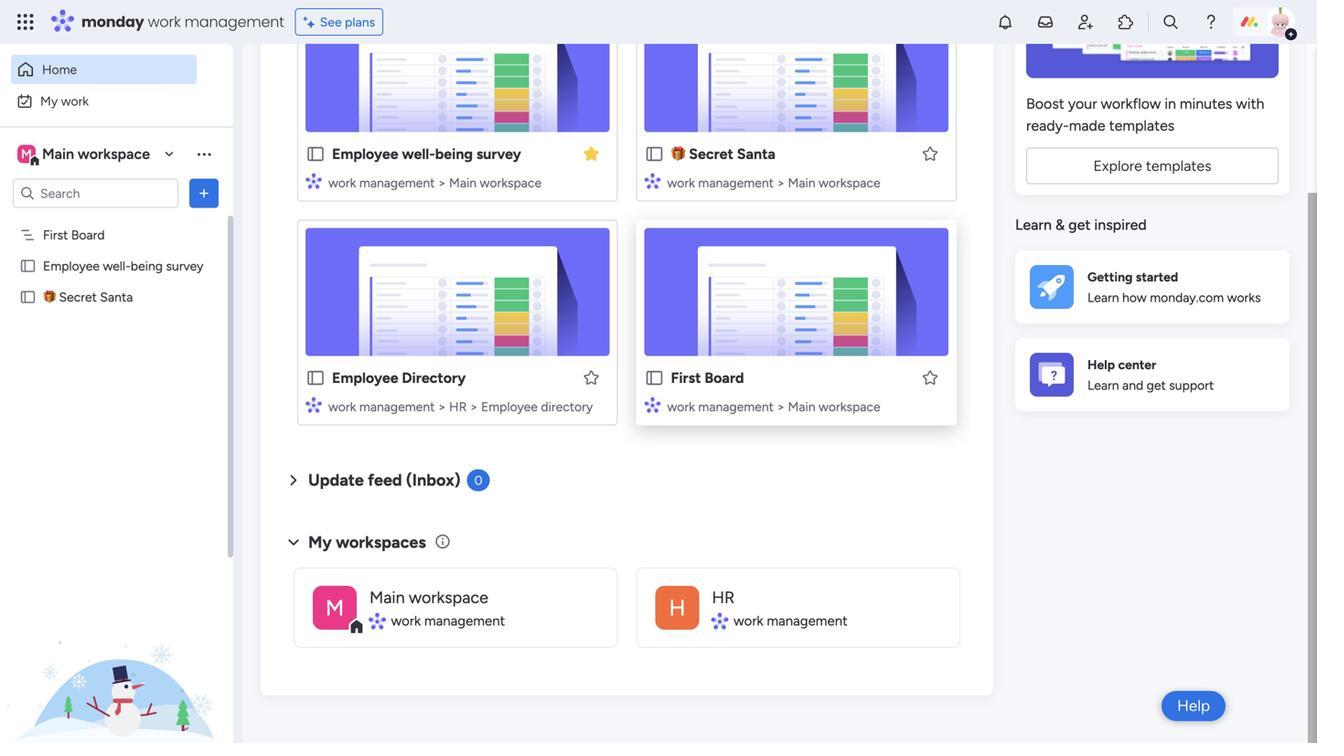 Task type: locate. For each thing, give the bounding box(es) containing it.
monday work management
[[81, 11, 284, 32]]

with
[[1236, 95, 1265, 113]]

directory
[[402, 370, 466, 387]]

0 horizontal spatial work management
[[391, 613, 505, 630]]

1 vertical spatial first
[[671, 370, 701, 387]]

public board image right add to favorites icon
[[645, 368, 665, 388]]

0 vertical spatial help
[[1088, 357, 1115, 373]]

board for well-
[[71, 227, 105, 243]]

0 horizontal spatial santa
[[100, 290, 133, 305]]

my inside button
[[40, 93, 58, 109]]

2 work management from the left
[[734, 613, 848, 630]]

1 horizontal spatial hr
[[712, 588, 735, 608]]

0 horizontal spatial 🎁 secret santa
[[43, 290, 133, 305]]

employee
[[332, 145, 398, 163], [43, 258, 100, 274], [332, 370, 398, 387], [481, 399, 538, 415]]

add to favorites image
[[921, 145, 940, 163], [921, 369, 940, 387]]

my workspaces
[[308, 533, 426, 552]]

🎁 secret santa
[[671, 145, 776, 163], [43, 290, 133, 305]]

workspace for employee well-being survey
[[480, 175, 542, 191]]

management
[[185, 11, 284, 32], [359, 175, 435, 191], [698, 175, 774, 191], [359, 399, 435, 415], [698, 399, 774, 415], [424, 613, 505, 630], [767, 613, 848, 630]]

0 vertical spatial m
[[21, 146, 32, 162]]

public board image for employee directory
[[306, 368, 326, 388]]

0 vertical spatial survey
[[477, 145, 521, 163]]

your
[[1068, 95, 1098, 113]]

learn left the &
[[1016, 216, 1052, 234]]

0 vertical spatial employee well-being survey
[[332, 145, 521, 163]]

templates right explore
[[1146, 157, 1212, 175]]

invite members image
[[1077, 13, 1095, 31]]

get
[[1069, 216, 1091, 234], [1147, 378, 1166, 394]]

boost your workflow in minutes with ready-made templates
[[1027, 95, 1265, 134]]

1 horizontal spatial 🎁 secret santa
[[671, 145, 776, 163]]

1 horizontal spatial help
[[1178, 697, 1210, 716]]

0 horizontal spatial workspace image
[[17, 144, 36, 164]]

0 vertical spatial my
[[40, 93, 58, 109]]

my for my work
[[40, 93, 58, 109]]

work
[[148, 11, 181, 32], [61, 93, 89, 109], [328, 175, 356, 191], [667, 175, 695, 191], [328, 399, 356, 415], [667, 399, 695, 415], [391, 613, 421, 630], [734, 613, 764, 630]]

Search in workspace field
[[38, 183, 153, 204]]

main workspace inside workspace selection element
[[42, 145, 150, 163]]

0 horizontal spatial first
[[43, 227, 68, 243]]

help button
[[1162, 692, 1226, 722]]

option
[[0, 219, 233, 222]]

0 horizontal spatial 🎁
[[43, 290, 56, 305]]

🎁 secret santa inside quick search results "list box"
[[671, 145, 776, 163]]

list box
[[0, 216, 233, 560]]

explore templates button
[[1027, 148, 1279, 184]]

0 vertical spatial main workspace
[[42, 145, 150, 163]]

help for help
[[1178, 697, 1210, 716]]

work management > hr > employee directory
[[328, 399, 593, 415]]

0 horizontal spatial my
[[40, 93, 58, 109]]

help center learn and get support
[[1088, 357, 1214, 394]]

1 vertical spatial hr
[[712, 588, 735, 608]]

get inside help center learn and get support
[[1147, 378, 1166, 394]]

1 vertical spatial well-
[[103, 258, 131, 274]]

public board image
[[645, 144, 665, 164], [306, 368, 326, 388], [645, 368, 665, 388]]

support
[[1169, 378, 1214, 394]]

h
[[669, 595, 686, 622]]

workspace image containing h
[[656, 586, 699, 630]]

first board inside quick search results "list box"
[[671, 370, 744, 387]]

work management
[[391, 613, 505, 630], [734, 613, 848, 630]]

1 vertical spatial templates
[[1146, 157, 1212, 175]]

being inside quick search results "list box"
[[435, 145, 473, 163]]

center
[[1118, 357, 1157, 373]]

my right close my workspaces icon
[[308, 533, 332, 552]]

1 vertical spatial main workspace
[[370, 588, 489, 608]]

m inside workspace selection element
[[21, 146, 32, 162]]

explore
[[1094, 157, 1143, 175]]

being for middle public board icon
[[131, 258, 163, 274]]

learn inside help center learn and get support
[[1088, 378, 1119, 394]]

main for first board
[[788, 399, 816, 415]]

lottie animation image
[[0, 559, 233, 744]]

plans
[[345, 14, 375, 30]]

learn down getting
[[1088, 290, 1119, 306]]

first
[[43, 227, 68, 243], [671, 370, 701, 387]]

remove from favorites image
[[582, 145, 601, 163]]

employee well-being survey
[[332, 145, 521, 163], [43, 258, 204, 274]]

help image
[[1202, 13, 1220, 31]]

1 vertical spatial add to favorites image
[[921, 369, 940, 387]]

help center element
[[1016, 339, 1290, 412]]

learn
[[1016, 216, 1052, 234], [1088, 290, 1119, 306], [1088, 378, 1119, 394]]

my
[[40, 93, 58, 109], [308, 533, 332, 552]]

0 vertical spatial 🎁
[[671, 145, 686, 163]]

ruby anderson image
[[1266, 7, 1295, 37]]

work management for h
[[734, 613, 848, 630]]

0 vertical spatial board
[[71, 227, 105, 243]]

survey
[[477, 145, 521, 163], [166, 258, 204, 274]]

🎁
[[671, 145, 686, 163], [43, 290, 56, 305]]

1 vertical spatial 🎁 secret santa
[[43, 290, 133, 305]]

being
[[435, 145, 473, 163], [131, 258, 163, 274]]

open update feed (inbox) image
[[283, 470, 305, 492]]

0 horizontal spatial help
[[1088, 357, 1115, 373]]

work management > main workspace
[[328, 175, 542, 191], [667, 175, 881, 191], [667, 399, 881, 415]]

> for employee directory
[[438, 399, 446, 415]]

0 vertical spatial first
[[43, 227, 68, 243]]

1 vertical spatial survey
[[166, 258, 204, 274]]

main workspace up search in workspace field
[[42, 145, 150, 163]]

1 horizontal spatial board
[[705, 370, 744, 387]]

public board image
[[306, 144, 326, 164], [19, 258, 37, 275], [19, 289, 37, 306]]

get right 'and' at the right of page
[[1147, 378, 1166, 394]]

1 vertical spatial learn
[[1088, 290, 1119, 306]]

1 horizontal spatial get
[[1147, 378, 1166, 394]]

workspace
[[78, 145, 150, 163], [480, 175, 542, 191], [819, 175, 881, 191], [819, 399, 881, 415], [409, 588, 489, 608]]

started
[[1136, 269, 1179, 285]]

in
[[1165, 95, 1177, 113]]

first board for employee
[[43, 227, 105, 243]]

0 vertical spatial santa
[[737, 145, 776, 163]]

1 horizontal spatial being
[[435, 145, 473, 163]]

1 vertical spatial workspace image
[[656, 586, 699, 630]]

1 vertical spatial first board
[[671, 370, 744, 387]]

1 vertical spatial board
[[705, 370, 744, 387]]

m
[[21, 146, 32, 162], [326, 595, 344, 622]]

workspace image containing m
[[17, 144, 36, 164]]

hr right h
[[712, 588, 735, 608]]

1 horizontal spatial santa
[[737, 145, 776, 163]]

my for my workspaces
[[308, 533, 332, 552]]

list box containing first board
[[0, 216, 233, 560]]

0 horizontal spatial m
[[21, 146, 32, 162]]

public board image for 🎁 secret santa
[[645, 144, 665, 164]]

public board image left employee directory
[[306, 368, 326, 388]]

0 horizontal spatial get
[[1069, 216, 1091, 234]]

0 horizontal spatial secret
[[59, 290, 97, 305]]

how
[[1123, 290, 1147, 306]]

0 horizontal spatial board
[[71, 227, 105, 243]]

0 vertical spatial get
[[1069, 216, 1091, 234]]

being inside list box
[[131, 258, 163, 274]]

1 vertical spatial santa
[[100, 290, 133, 305]]

main for 🎁 secret santa
[[788, 175, 816, 191]]

santa
[[737, 145, 776, 163], [100, 290, 133, 305]]

2 add to favorites image from the top
[[921, 369, 940, 387]]

works
[[1227, 290, 1261, 306]]

directory
[[541, 399, 593, 415]]

1 vertical spatial m
[[326, 595, 344, 622]]

0
[[474, 473, 483, 489]]

1 horizontal spatial first board
[[671, 370, 744, 387]]

workspace image
[[17, 144, 36, 164], [656, 586, 699, 630]]

0 vertical spatial hr
[[449, 399, 467, 415]]

boost
[[1027, 95, 1065, 113]]

1 horizontal spatial well-
[[402, 145, 435, 163]]

0 horizontal spatial main workspace
[[42, 145, 150, 163]]

0 vertical spatial 🎁 secret santa
[[671, 145, 776, 163]]

home
[[42, 62, 77, 77]]

1 work management from the left
[[391, 613, 505, 630]]

learn & get inspired
[[1016, 216, 1147, 234]]

1 vertical spatial public board image
[[19, 258, 37, 275]]

1 add to favorites image from the top
[[921, 145, 940, 163]]

santa inside quick search results "list box"
[[737, 145, 776, 163]]

my down home
[[40, 93, 58, 109]]

1 horizontal spatial first
[[671, 370, 701, 387]]

0 horizontal spatial first board
[[43, 227, 105, 243]]

1 horizontal spatial employee well-being survey
[[332, 145, 521, 163]]

m inside workspace icon
[[326, 595, 344, 622]]

help inside 'button'
[[1178, 697, 1210, 716]]

1 vertical spatial get
[[1147, 378, 1166, 394]]

add to favorites image for 🎁 secret santa
[[921, 145, 940, 163]]

0 vertical spatial first board
[[43, 227, 105, 243]]

main
[[42, 145, 74, 163], [449, 175, 477, 191], [788, 175, 816, 191], [788, 399, 816, 415], [370, 588, 405, 608]]

secret
[[689, 145, 734, 163], [59, 290, 97, 305]]

learn left 'and' at the right of page
[[1088, 378, 1119, 394]]

templates down workflow
[[1109, 117, 1175, 134]]

1 horizontal spatial survey
[[477, 145, 521, 163]]

1 horizontal spatial 🎁
[[671, 145, 686, 163]]

0 horizontal spatial being
[[131, 258, 163, 274]]

first board
[[43, 227, 105, 243], [671, 370, 744, 387]]

0 horizontal spatial hr
[[449, 399, 467, 415]]

>
[[438, 175, 446, 191], [777, 175, 785, 191], [438, 399, 446, 415], [470, 399, 478, 415], [777, 399, 785, 415]]

1 vertical spatial help
[[1178, 697, 1210, 716]]

0 vertical spatial being
[[435, 145, 473, 163]]

templates inside 'boost your workflow in minutes with ready-made templates'
[[1109, 117, 1175, 134]]

first for work
[[671, 370, 701, 387]]

main workspace
[[42, 145, 150, 163], [370, 588, 489, 608]]

quick search results list box
[[283, 0, 972, 448]]

1 horizontal spatial secret
[[689, 145, 734, 163]]

1 horizontal spatial workspace image
[[656, 586, 699, 630]]

templates
[[1109, 117, 1175, 134], [1146, 157, 1212, 175]]

2 vertical spatial learn
[[1088, 378, 1119, 394]]

board
[[71, 227, 105, 243], [705, 370, 744, 387]]

help
[[1088, 357, 1115, 373], [1178, 697, 1210, 716]]

(inbox)
[[406, 471, 461, 490]]

1 vertical spatial being
[[131, 258, 163, 274]]

1 vertical spatial my
[[308, 533, 332, 552]]

0 vertical spatial templates
[[1109, 117, 1175, 134]]

update feed (inbox)
[[308, 471, 461, 490]]

1 horizontal spatial work management
[[734, 613, 848, 630]]

and
[[1123, 378, 1144, 394]]

0 horizontal spatial employee well-being survey
[[43, 258, 204, 274]]

work management for m
[[391, 613, 505, 630]]

explore templates
[[1094, 157, 1212, 175]]

well-
[[402, 145, 435, 163], [103, 258, 131, 274]]

learn inside "getting started learn how monday.com works"
[[1088, 290, 1119, 306]]

1 horizontal spatial m
[[326, 595, 344, 622]]

hr down directory
[[449, 399, 467, 415]]

0 vertical spatial secret
[[689, 145, 734, 163]]

get right the &
[[1069, 216, 1091, 234]]

board inside quick search results "list box"
[[705, 370, 744, 387]]

0 vertical spatial well-
[[402, 145, 435, 163]]

0 vertical spatial workspace image
[[17, 144, 36, 164]]

🎁 inside quick search results "list box"
[[671, 145, 686, 163]]

0 vertical spatial add to favorites image
[[921, 145, 940, 163]]

public board image right remove from favorites image
[[645, 144, 665, 164]]

help inside help center learn and get support
[[1088, 357, 1115, 373]]

> for 🎁 secret santa
[[777, 175, 785, 191]]

main workspace down the workspaces
[[370, 588, 489, 608]]

1 horizontal spatial my
[[308, 533, 332, 552]]

hr inside quick search results "list box"
[[449, 399, 467, 415]]

first inside quick search results "list box"
[[671, 370, 701, 387]]

getting
[[1088, 269, 1133, 285]]

hr
[[449, 399, 467, 415], [712, 588, 735, 608]]

options image
[[195, 184, 213, 203]]



Task type: describe. For each thing, give the bounding box(es) containing it.
workflow
[[1101, 95, 1161, 113]]

getting started element
[[1016, 251, 1290, 324]]

employee directory
[[332, 370, 466, 387]]

0 vertical spatial public board image
[[306, 144, 326, 164]]

getting started learn how monday.com works
[[1088, 269, 1261, 306]]

inspired
[[1095, 216, 1147, 234]]

search everything image
[[1162, 13, 1180, 31]]

workspace for 🎁 secret santa
[[819, 175, 881, 191]]

ready-
[[1027, 117, 1069, 134]]

templates inside button
[[1146, 157, 1212, 175]]

workspace options image
[[195, 145, 213, 163]]

0 horizontal spatial well-
[[103, 258, 131, 274]]

work management > main workspace for being
[[328, 175, 542, 191]]

feed
[[368, 471, 402, 490]]

&
[[1056, 216, 1065, 234]]

update
[[308, 471, 364, 490]]

learn for help
[[1088, 378, 1119, 394]]

close my workspaces image
[[283, 532, 305, 554]]

see
[[320, 14, 342, 30]]

1 horizontal spatial main workspace
[[370, 588, 489, 608]]

2 vertical spatial public board image
[[19, 289, 37, 306]]

first for employee
[[43, 227, 68, 243]]

0 vertical spatial learn
[[1016, 216, 1052, 234]]

select product image
[[16, 13, 35, 31]]

add to favorites image
[[582, 369, 601, 387]]

public board image for first board
[[645, 368, 665, 388]]

made
[[1069, 117, 1106, 134]]

workspaces
[[336, 533, 426, 552]]

my work button
[[11, 86, 197, 116]]

lottie animation element
[[0, 559, 233, 744]]

templates image image
[[1032, 0, 1274, 78]]

1 vertical spatial secret
[[59, 290, 97, 305]]

workspace image
[[313, 586, 357, 630]]

1 vertical spatial 🎁
[[43, 290, 56, 305]]

work management > main workspace for santa
[[667, 175, 881, 191]]

work inside my work button
[[61, 93, 89, 109]]

board for management
[[705, 370, 744, 387]]

monday
[[81, 11, 144, 32]]

help for help center learn and get support
[[1088, 357, 1115, 373]]

inbox image
[[1037, 13, 1055, 31]]

well- inside quick search results "list box"
[[402, 145, 435, 163]]

apps image
[[1117, 13, 1135, 31]]

secret inside quick search results "list box"
[[689, 145, 734, 163]]

employee well-being survey inside quick search results "list box"
[[332, 145, 521, 163]]

monday.com
[[1150, 290, 1224, 306]]

survey inside quick search results "list box"
[[477, 145, 521, 163]]

being for the topmost public board icon
[[435, 145, 473, 163]]

1 vertical spatial employee well-being survey
[[43, 258, 204, 274]]

minutes
[[1180, 95, 1233, 113]]

learn for getting
[[1088, 290, 1119, 306]]

> for first board
[[777, 399, 785, 415]]

home button
[[11, 55, 197, 84]]

0 horizontal spatial survey
[[166, 258, 204, 274]]

main for employee well-being survey
[[449, 175, 477, 191]]

see plans
[[320, 14, 375, 30]]

notifications image
[[996, 13, 1015, 31]]

first board for work
[[671, 370, 744, 387]]

workspace selection element
[[17, 143, 153, 167]]

my work
[[40, 93, 89, 109]]

add to favorites image for first board
[[921, 369, 940, 387]]

see plans button
[[295, 8, 383, 36]]

workspace for first board
[[819, 399, 881, 415]]

main inside workspace selection element
[[42, 145, 74, 163]]

> for employee well-being survey
[[438, 175, 446, 191]]



Task type: vqa. For each thing, say whether or not it's contained in the screenshot.
> corresponding to Employee well-being survey
yes



